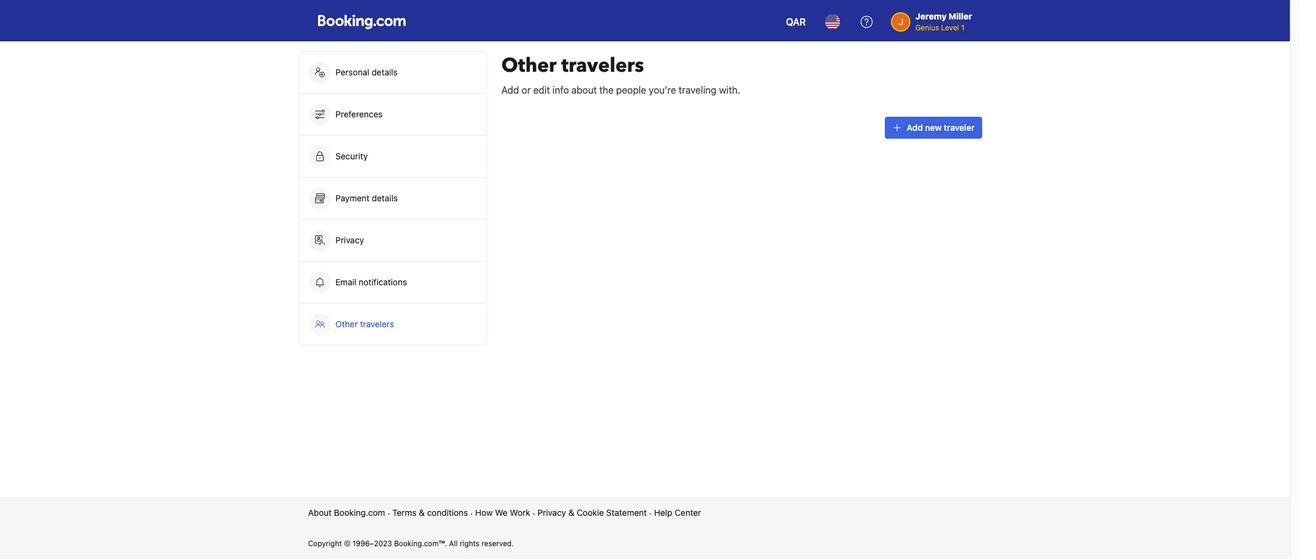 Task type: vqa. For each thing, say whether or not it's contained in the screenshot.
travelers
yes



Task type: locate. For each thing, give the bounding box(es) containing it.
jeremy
[[916, 11, 947, 21]]

people
[[616, 85, 646, 96]]

1 details from the top
[[372, 67, 398, 77]]

1 horizontal spatial other
[[502, 52, 557, 79]]

we
[[495, 507, 508, 518]]

privacy link
[[299, 220, 486, 261]]

work
[[510, 507, 530, 518]]

other down email
[[336, 319, 358, 329]]

statement
[[606, 507, 647, 518]]

privacy & cookie statement link
[[538, 507, 647, 519]]

travelers down notifications
[[360, 319, 394, 329]]

preferences
[[336, 109, 383, 119]]

privacy right work
[[538, 507, 566, 518]]

reserved.
[[482, 539, 514, 548]]

how we work
[[475, 507, 530, 518]]

cookie
[[577, 507, 604, 518]]

1 vertical spatial details
[[372, 193, 398, 203]]

add left or
[[502, 85, 519, 96]]

0 vertical spatial add
[[502, 85, 519, 96]]

travelers inside other travelers link
[[360, 319, 394, 329]]

details right payment
[[372, 193, 398, 203]]

1 vertical spatial travelers
[[360, 319, 394, 329]]

other for other travelers add or edit info about the people you're traveling with.
[[502, 52, 557, 79]]

privacy for privacy & cookie statement
[[538, 507, 566, 518]]

add new traveler
[[907, 122, 975, 133]]

0 horizontal spatial &
[[419, 507, 425, 518]]

& right terms
[[419, 507, 425, 518]]

personal
[[336, 67, 369, 77]]

0 horizontal spatial add
[[502, 85, 519, 96]]

details for personal details
[[372, 67, 398, 77]]

other up or
[[502, 52, 557, 79]]

1 vertical spatial other
[[336, 319, 358, 329]]

0 vertical spatial privacy
[[336, 235, 364, 245]]

help center link
[[654, 507, 701, 519]]

privacy & cookie statement
[[538, 507, 647, 518]]

copyright © 1996–2023 booking.com™. all rights reserved.
[[308, 539, 514, 548]]

0 horizontal spatial privacy
[[336, 235, 364, 245]]

other inside the other travelers add or edit info about the people you're traveling with.
[[502, 52, 557, 79]]

&
[[419, 507, 425, 518], [569, 507, 575, 518]]

add inside dropdown button
[[907, 122, 923, 133]]

2 details from the top
[[372, 193, 398, 203]]

travelers
[[562, 52, 644, 79], [360, 319, 394, 329]]

privacy
[[336, 235, 364, 245], [538, 507, 566, 518]]

miller
[[949, 11, 972, 21]]

about
[[308, 507, 332, 518]]

©
[[344, 539, 351, 548]]

other travelers add or edit info about the people you're traveling with.
[[502, 52, 740, 96]]

the
[[600, 85, 614, 96]]

details for payment details
[[372, 193, 398, 203]]

travelers inside the other travelers add or edit info about the people you're traveling with.
[[562, 52, 644, 79]]

1 horizontal spatial privacy
[[538, 507, 566, 518]]

1 horizontal spatial &
[[569, 507, 575, 518]]

you're
[[649, 85, 676, 96]]

2 & from the left
[[569, 507, 575, 518]]

notifications
[[359, 277, 407, 287]]

level
[[942, 23, 959, 32]]

0 horizontal spatial travelers
[[360, 319, 394, 329]]

& left cookie
[[569, 507, 575, 518]]

other
[[502, 52, 557, 79], [336, 319, 358, 329]]

1 vertical spatial add
[[907, 122, 923, 133]]

details right personal
[[372, 67, 398, 77]]

other for other travelers
[[336, 319, 358, 329]]

0 horizontal spatial other
[[336, 319, 358, 329]]

terms & conditions link
[[392, 507, 468, 519]]

1 vertical spatial privacy
[[538, 507, 566, 518]]

1 horizontal spatial travelers
[[562, 52, 644, 79]]

0 vertical spatial details
[[372, 67, 398, 77]]

personal details
[[336, 67, 398, 77]]

edit
[[533, 85, 550, 96]]

payment details link
[[299, 178, 486, 219]]

travelers up 'the'
[[562, 52, 644, 79]]

0 vertical spatial travelers
[[562, 52, 644, 79]]

details
[[372, 67, 398, 77], [372, 193, 398, 203]]

0 vertical spatial other
[[502, 52, 557, 79]]

1 horizontal spatial add
[[907, 122, 923, 133]]

add
[[502, 85, 519, 96], [907, 122, 923, 133]]

add left new
[[907, 122, 923, 133]]

security
[[336, 151, 368, 161]]

1 & from the left
[[419, 507, 425, 518]]

privacy down payment
[[336, 235, 364, 245]]

new
[[925, 122, 942, 133]]



Task type: describe. For each thing, give the bounding box(es) containing it.
privacy for privacy
[[336, 235, 364, 245]]

1996–2023
[[353, 539, 392, 548]]

payment details
[[336, 193, 400, 203]]

1
[[961, 23, 965, 32]]

help center
[[654, 507, 701, 518]]

terms & conditions
[[392, 507, 468, 518]]

email notifications
[[336, 277, 407, 287]]

rights
[[460, 539, 480, 548]]

center
[[675, 507, 701, 518]]

how
[[475, 507, 493, 518]]

preferences link
[[299, 94, 486, 135]]

security link
[[299, 136, 486, 177]]

other travelers link
[[299, 304, 486, 345]]

& for terms
[[419, 507, 425, 518]]

payment
[[336, 193, 370, 203]]

email notifications link
[[299, 262, 486, 303]]

jeremy miller genius level 1
[[916, 11, 972, 32]]

info
[[553, 85, 569, 96]]

other travelers
[[336, 319, 394, 329]]

travelers for other travelers add or edit info about the people you're traveling with.
[[562, 52, 644, 79]]

travelers for other travelers
[[360, 319, 394, 329]]

with.
[[719, 85, 740, 96]]

how we work link
[[475, 507, 530, 519]]

booking.com™.
[[394, 539, 447, 548]]

qar button
[[779, 7, 813, 37]]

about
[[572, 85, 597, 96]]

copyright
[[308, 539, 342, 548]]

email
[[336, 277, 357, 287]]

traveler
[[944, 122, 975, 133]]

booking.com
[[334, 507, 385, 518]]

qar
[[786, 16, 806, 27]]

about booking.com link
[[308, 507, 385, 519]]

& for privacy
[[569, 507, 575, 518]]

genius
[[916, 23, 939, 32]]

terms
[[392, 507, 417, 518]]

all
[[449, 539, 458, 548]]

or
[[522, 85, 531, 96]]

personal details link
[[299, 52, 486, 93]]

add new traveler button
[[885, 117, 982, 139]]

help
[[654, 507, 673, 518]]

about booking.com
[[308, 507, 385, 518]]

traveling
[[679, 85, 717, 96]]

conditions
[[427, 507, 468, 518]]

add inside the other travelers add or edit info about the people you're traveling with.
[[502, 85, 519, 96]]



